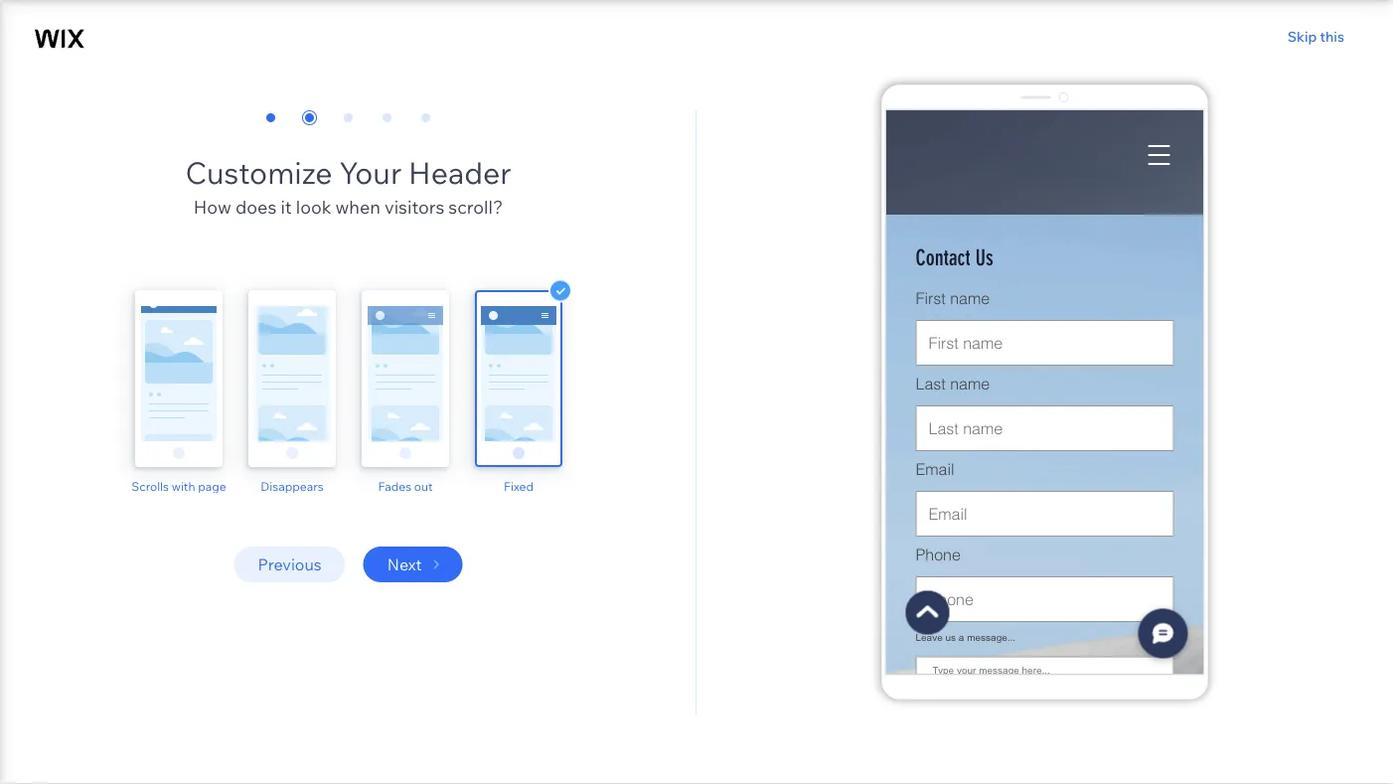 Task type: describe. For each thing, give the bounding box(es) containing it.
this
[[1321, 28, 1345, 45]]

disappears
[[261, 479, 324, 494]]

header
[[409, 154, 512, 191]]

page
[[198, 479, 226, 494]]

next
[[387, 555, 422, 575]]

when
[[336, 195, 381, 218]]

out
[[414, 479, 433, 494]]

skip
[[1288, 28, 1318, 45]]

how
[[194, 195, 232, 218]]

fades out
[[378, 479, 433, 494]]

next button
[[364, 547, 463, 583]]

skip this
[[1288, 28, 1345, 45]]

does
[[236, 195, 277, 218]]

scroll?
[[449, 195, 503, 218]]



Task type: locate. For each thing, give the bounding box(es) containing it.
it
[[281, 195, 292, 218]]

fixed
[[504, 479, 534, 494]]

customize
[[185, 154, 333, 191]]

skip this button
[[1275, 28, 1358, 46]]

visitors
[[385, 195, 445, 218]]

previous button
[[234, 547, 346, 583]]

customize your header how does it look when visitors scroll?
[[185, 154, 512, 218]]

with
[[172, 479, 195, 494]]

scrolls
[[132, 479, 169, 494]]

scrolls with page
[[132, 479, 226, 494]]

fades
[[378, 479, 412, 494]]

look
[[296, 195, 332, 218]]

previous
[[258, 555, 322, 575]]

your
[[339, 154, 402, 191]]



Task type: vqa. For each thing, say whether or not it's contained in the screenshot.
Next button
yes



